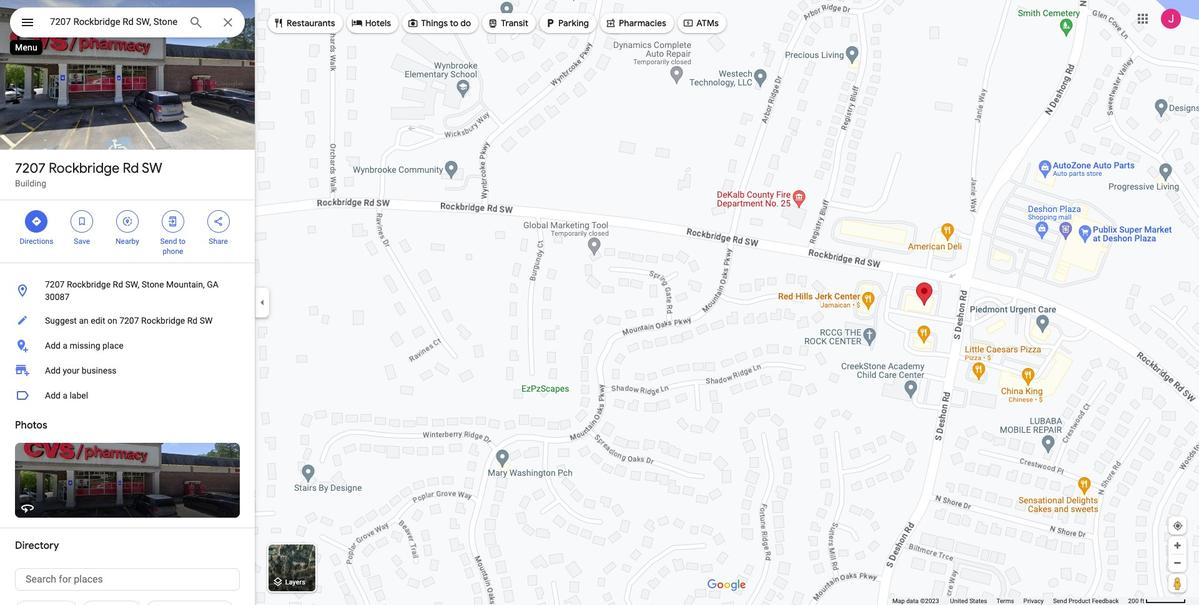 Task type: locate. For each thing, give the bounding box(es) containing it.
7207 up building
[[15, 160, 45, 177]]

rockbridge for sw
[[49, 160, 120, 177]]

product
[[1069, 598, 1091, 605]]

send
[[160, 237, 177, 246], [1053, 598, 1067, 605]]

1 vertical spatial send
[[1053, 598, 1067, 605]]

rd
[[123, 160, 139, 177], [113, 280, 123, 290], [187, 316, 198, 326]]

footer
[[893, 598, 1128, 606]]

google maps element
[[0, 0, 1199, 606]]

sw
[[142, 160, 162, 177], [200, 316, 213, 326]]

rd down mountain,
[[187, 316, 198, 326]]

1 vertical spatial rd
[[113, 280, 123, 290]]

rd inside "7207 rockbridge rd sw building"
[[123, 160, 139, 177]]

rockbridge inside 7207 rockbridge rd sw, stone mountain, ga 30087
[[67, 280, 111, 290]]

things
[[421, 17, 448, 29]]

0 horizontal spatial send
[[160, 237, 177, 246]]

0 vertical spatial rockbridge
[[49, 160, 120, 177]]

send for send product feedback
[[1053, 598, 1067, 605]]

None field
[[50, 14, 179, 29]]

1 horizontal spatial send
[[1053, 598, 1067, 605]]

200
[[1128, 598, 1139, 605]]

add for add a label
[[45, 391, 61, 401]]

add down suggest
[[45, 341, 61, 351]]

0 vertical spatial add
[[45, 341, 61, 351]]

transit
[[501, 17, 529, 29]]

2 vertical spatial rd
[[187, 316, 198, 326]]

phone
[[163, 247, 183, 256]]

2 vertical spatial add
[[45, 391, 61, 401]]

rockbridge inside "7207 rockbridge rd sw building"
[[49, 160, 120, 177]]

 atms
[[683, 16, 719, 30]]

send product feedback
[[1053, 598, 1119, 605]]

add for add your business
[[45, 366, 61, 376]]

1 vertical spatial add
[[45, 366, 61, 376]]

add left label
[[45, 391, 61, 401]]

save
[[74, 237, 90, 246]]

map
[[893, 598, 905, 605]]

2 vertical spatial rockbridge
[[141, 316, 185, 326]]

7207 for sw
[[15, 160, 45, 177]]

footer containing map data ©2023
[[893, 598, 1128, 606]]

rockbridge up "30087"
[[67, 280, 111, 290]]

add left your
[[45, 366, 61, 376]]

rockbridge up 
[[49, 160, 120, 177]]

rockbridge down "stone"
[[141, 316, 185, 326]]

 restaurants
[[273, 16, 335, 30]]

2 a from the top
[[63, 391, 67, 401]]

None text field
[[15, 569, 240, 592]]

7207 inside 7207 rockbridge rd sw, stone mountain, ga 30087
[[45, 280, 65, 290]]

0 vertical spatial send
[[160, 237, 177, 246]]

privacy button
[[1024, 598, 1044, 606]]

layers
[[285, 579, 305, 587]]


[[487, 16, 499, 30]]

united
[[950, 598, 968, 605]]

a left the 'missing' at the left of the page
[[63, 341, 67, 351]]

1 vertical spatial to
[[179, 237, 186, 246]]

1 vertical spatial rockbridge
[[67, 280, 111, 290]]

 button
[[10, 7, 45, 40]]

a
[[63, 341, 67, 351], [63, 391, 67, 401]]

send inside button
[[1053, 598, 1067, 605]]

send product feedback button
[[1053, 598, 1119, 606]]

3 add from the top
[[45, 391, 61, 401]]

send up phone
[[160, 237, 177, 246]]


[[545, 16, 556, 30]]

rd up 
[[123, 160, 139, 177]]

0 vertical spatial to
[[450, 17, 459, 29]]

rd left sw,
[[113, 280, 123, 290]]

7207
[[15, 160, 45, 177], [45, 280, 65, 290], [119, 316, 139, 326]]

7207 for sw,
[[45, 280, 65, 290]]


[[20, 14, 35, 31]]

1 vertical spatial sw
[[200, 316, 213, 326]]

1 vertical spatial a
[[63, 391, 67, 401]]

0 vertical spatial a
[[63, 341, 67, 351]]

1 add from the top
[[45, 341, 61, 351]]

0 vertical spatial 7207
[[15, 160, 45, 177]]

7207 rockbridge rd sw, stone mountain, ga 30087 button
[[0, 274, 255, 309]]

label
[[70, 391, 88, 401]]

1 vertical spatial 7207
[[45, 280, 65, 290]]

a left label
[[63, 391, 67, 401]]

1 horizontal spatial sw
[[200, 316, 213, 326]]

add
[[45, 341, 61, 351], [45, 366, 61, 376], [45, 391, 61, 401]]

1 a from the top
[[63, 341, 67, 351]]

suggest an edit on 7207 rockbridge rd sw
[[45, 316, 213, 326]]

2 add from the top
[[45, 366, 61, 376]]

rockbridge
[[49, 160, 120, 177], [67, 280, 111, 290], [141, 316, 185, 326]]

a for missing
[[63, 341, 67, 351]]

30087
[[45, 292, 70, 302]]

restaurants
[[287, 17, 335, 29]]

0 horizontal spatial to
[[179, 237, 186, 246]]

building
[[15, 179, 46, 189]]

send inside send to phone
[[160, 237, 177, 246]]

1 horizontal spatial to
[[450, 17, 459, 29]]

on
[[107, 316, 117, 326]]

directory
[[15, 540, 59, 553]]

to
[[450, 17, 459, 29], [179, 237, 186, 246]]

share
[[209, 237, 228, 246]]

edit
[[91, 316, 105, 326]]

sw inside "button"
[[200, 316, 213, 326]]

hotels
[[365, 17, 391, 29]]

rd inside 7207 rockbridge rd sw, stone mountain, ga 30087
[[113, 280, 123, 290]]

do
[[461, 17, 471, 29]]

to left do
[[450, 17, 459, 29]]

footer inside google maps element
[[893, 598, 1128, 606]]

send for send to phone
[[160, 237, 177, 246]]

2 vertical spatial 7207
[[119, 316, 139, 326]]

to up phone
[[179, 237, 186, 246]]

add a missing place button
[[0, 334, 255, 359]]

to inside send to phone
[[179, 237, 186, 246]]

united states
[[950, 598, 988, 605]]

missing
[[70, 341, 100, 351]]

add a label
[[45, 391, 88, 401]]

7207 right on
[[119, 316, 139, 326]]

0 horizontal spatial sw
[[142, 160, 162, 177]]

0 vertical spatial sw
[[142, 160, 162, 177]]

add for add a missing place
[[45, 341, 61, 351]]

collapse side panel image
[[256, 296, 269, 310]]

sw inside "7207 rockbridge rd sw building"
[[142, 160, 162, 177]]

send left product
[[1053, 598, 1067, 605]]

add your business
[[45, 366, 117, 376]]

7207 up "30087"
[[45, 280, 65, 290]]

0 vertical spatial rd
[[123, 160, 139, 177]]

 transit
[[487, 16, 529, 30]]

atms
[[696, 17, 719, 29]]

zoom out image
[[1173, 559, 1183, 568]]


[[352, 16, 363, 30]]

show street view coverage image
[[1169, 575, 1187, 593]]

place
[[102, 341, 123, 351]]

7207 inside "7207 rockbridge rd sw building"
[[15, 160, 45, 177]]

7207 rockbridge rd sw building
[[15, 160, 162, 189]]



Task type: vqa. For each thing, say whether or not it's contained in the screenshot.


Task type: describe. For each thing, give the bounding box(es) containing it.
suggest
[[45, 316, 77, 326]]

©2023
[[920, 598, 939, 605]]

united states button
[[950, 598, 988, 606]]

show your location image
[[1173, 521, 1184, 532]]


[[605, 16, 617, 30]]

none text field inside 7207 rockbridge rd sw main content
[[15, 569, 240, 592]]

none field inside 7207 rockbridge rd sw, stone mountain, ga 30087 field
[[50, 14, 179, 29]]

feedback
[[1092, 598, 1119, 605]]

sw,
[[125, 280, 139, 290]]

rd inside "button"
[[187, 316, 198, 326]]

 things to do
[[407, 16, 471, 30]]

add a label button
[[0, 384, 255, 409]]

actions for 7207 rockbridge rd sw region
[[0, 201, 255, 263]]

ga
[[207, 280, 219, 290]]

ft
[[1141, 598, 1145, 605]]

rd for sw,
[[113, 280, 123, 290]]

terms
[[997, 598, 1014, 605]]

privacy
[[1024, 598, 1044, 605]]


[[213, 215, 224, 229]]


[[122, 215, 133, 229]]


[[167, 215, 179, 229]]

nearby
[[116, 237, 139, 246]]

200 ft button
[[1128, 598, 1186, 605]]

rockbridge inside suggest an edit on 7207 rockbridge rd sw "button"
[[141, 316, 185, 326]]

7207 rockbridge rd sw main content
[[0, 0, 255, 606]]


[[76, 215, 88, 229]]

terms button
[[997, 598, 1014, 606]]

an
[[79, 316, 89, 326]]

 hotels
[[352, 16, 391, 30]]

rockbridge for sw,
[[67, 280, 111, 290]]

 search field
[[10, 7, 245, 40]]

map data ©2023
[[893, 598, 941, 605]]

rd for sw
[[123, 160, 139, 177]]

data
[[907, 598, 919, 605]]

stone
[[142, 280, 164, 290]]

7207 rockbridge rd sw, stone mountain, ga 30087
[[45, 280, 219, 302]]


[[31, 215, 42, 229]]


[[273, 16, 284, 30]]

parking
[[559, 17, 589, 29]]

send to phone
[[160, 237, 186, 256]]

your
[[63, 366, 80, 376]]

add your business link
[[0, 359, 255, 384]]

pharmacies
[[619, 17, 667, 29]]

to inside the  things to do
[[450, 17, 459, 29]]

 pharmacies
[[605, 16, 667, 30]]

 parking
[[545, 16, 589, 30]]

add a missing place
[[45, 341, 123, 351]]

google account: james peterson  
(james.peterson1902@gmail.com) image
[[1161, 9, 1181, 29]]

7207 inside "button"
[[119, 316, 139, 326]]

7207 Rockbridge Rd SW, Stone Mountain, GA 30087 field
[[10, 7, 245, 37]]

states
[[970, 598, 988, 605]]

zoom in image
[[1173, 542, 1183, 551]]

suggest an edit on 7207 rockbridge rd sw button
[[0, 309, 255, 334]]

business
[[82, 366, 117, 376]]

directions
[[20, 237, 53, 246]]


[[683, 16, 694, 30]]

mountain,
[[166, 280, 205, 290]]

200 ft
[[1128, 598, 1145, 605]]


[[407, 16, 419, 30]]

photos
[[15, 420, 47, 432]]

a for label
[[63, 391, 67, 401]]



